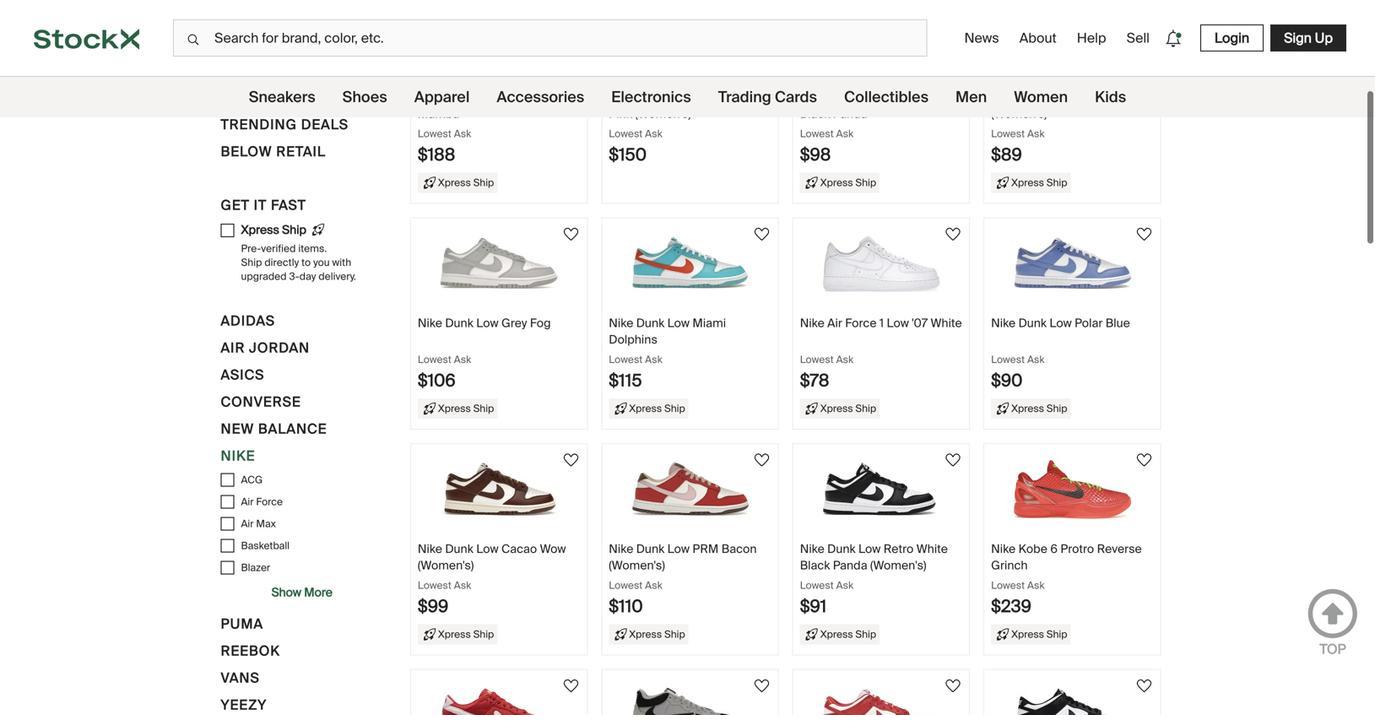 Task type: describe. For each thing, give the bounding box(es) containing it.
ask inside lowest ask $106
[[454, 353, 472, 366]]

below retail button
[[221, 141, 326, 168]]

trending
[[221, 116, 297, 133]]

nike for nike dunk low miami dolphins lowest ask $115
[[609, 315, 634, 331]]

yeezy button
[[221, 695, 267, 715]]

ship for $90
[[1047, 402, 1068, 415]]

retro for ask
[[884, 541, 914, 557]]

acg
[[241, 473, 263, 487]]

accessories link
[[497, 77, 585, 117]]

kobe for ask
[[445, 90, 474, 105]]

trading inside trading cards link
[[718, 87, 772, 107]]

ask inside nike dunk low retro white black panda (women's) lowest ask $91
[[837, 579, 854, 592]]

day
[[300, 270, 316, 283]]

news link
[[958, 22, 1006, 54]]

xpress ship for $239
[[1012, 628, 1068, 641]]

show
[[272, 585, 301, 600]]

nike dunk low retro white black panda lowest ask $98
[[800, 90, 948, 166]]

$91
[[800, 596, 827, 617]]

xpress for $188
[[438, 176, 471, 189]]

nike dunk low retro white black panda (gs) image
[[1014, 684, 1132, 715]]

air jordan button
[[221, 337, 310, 365]]

(women's) for $99
[[418, 558, 474, 573]]

cut
[[690, 90, 709, 105]]

ship inside pre-verified items. ship directly to you with upgraded 3-day delivery.
[[241, 256, 262, 269]]

ask inside nike zoom gt cut 2 hyper pink (women's) lowest ask $150
[[645, 127, 663, 140]]

reebok
[[221, 642, 280, 660]]

low for $99
[[477, 541, 499, 557]]

0 horizontal spatial force
[[256, 495, 283, 509]]

dunk for $98
[[828, 90, 856, 105]]

(women's) inside nike dunk low retro white black panda (women's) lowest ask $91
[[871, 558, 927, 573]]

pre-
[[241, 242, 261, 255]]

nike zoom gt cut 2 hyper pink (women's) image
[[631, 6, 750, 69]]

jordan
[[249, 339, 310, 357]]

ship for $239
[[1047, 628, 1068, 641]]

nike dunk low prm bacon (women's) lowest ask $110
[[609, 541, 757, 617]]

electronics link
[[612, 77, 691, 117]]

panda for $98
[[833, 106, 868, 121]]

xpress for $99
[[438, 628, 471, 641]]

blazer
[[241, 561, 270, 574]]

mamba
[[418, 106, 460, 121]]

hyper
[[722, 90, 755, 105]]

stockx logo link
[[0, 0, 173, 76]]

xpress ship for $106
[[438, 402, 494, 415]]

low for $91
[[859, 541, 881, 557]]

nike for nike kobe 4 protro gift of mamba lowest ask $188
[[418, 90, 443, 105]]

follow image for $110
[[752, 450, 772, 470]]

lowest inside nike dunk low miami dolphins lowest ask $115
[[609, 353, 643, 366]]

lowest inside the lowest ask $78
[[800, 353, 834, 366]]

lowest ask $78
[[800, 353, 854, 391]]

dunk up lowest ask $106
[[445, 315, 474, 331]]

pink
[[609, 106, 632, 121]]

asics
[[221, 366, 265, 384]]

top
[[1320, 641, 1347, 658]]

pre-verified items. ship directly to you with upgraded 3-day delivery.
[[241, 242, 356, 283]]

xpress for $91
[[821, 628, 853, 641]]

gt
[[672, 90, 687, 105]]

xpress ship up verified
[[241, 222, 307, 238]]

upgraded
[[241, 270, 287, 283]]

nike for nike air force 1 low '07 white
[[800, 315, 825, 331]]

collectibles button
[[221, 33, 330, 60]]

xpress ship for $78
[[821, 402, 877, 415]]

$98
[[800, 144, 831, 166]]

sign
[[1285, 29, 1312, 47]]

product category switcher element
[[0, 77, 1376, 117]]

ship for $78
[[856, 402, 877, 415]]

lowest inside nike dunk low retro white black panda (women's) lowest ask $91
[[800, 579, 834, 592]]

cacao
[[502, 541, 537, 557]]

$78
[[800, 370, 830, 391]]

dust
[[1117, 90, 1143, 105]]

blue
[[1106, 315, 1131, 331]]

wow
[[540, 541, 566, 557]]

zoom
[[637, 90, 669, 105]]

below retail
[[221, 143, 326, 160]]

sign up
[[1285, 29, 1334, 47]]

dunk for $89
[[1019, 90, 1047, 105]]

protro for ask
[[488, 90, 521, 105]]

low left polar
[[1050, 315, 1072, 331]]

nike dunk low prm bacon (women's) image
[[631, 458, 750, 521]]

show more button
[[267, 578, 338, 607]]

low for $89
[[1050, 90, 1072, 105]]

1
[[880, 315, 884, 331]]

follow image for $78
[[943, 224, 964, 244]]

air force
[[241, 495, 283, 509]]

follow image right the nike mac attack qs sp travis scott cactus jack image
[[752, 676, 772, 696]]

ship for $188
[[473, 176, 494, 189]]

$99
[[418, 596, 449, 617]]

nike dunk low cacao wow (women's) lowest ask $99
[[418, 541, 566, 617]]

$239
[[992, 596, 1032, 617]]

sign up button
[[1271, 24, 1347, 52]]

nike kobe 4 protro gift of mamba image
[[440, 6, 558, 69]]

ship for $98
[[856, 176, 877, 189]]

grey
[[502, 315, 527, 331]]

ask inside nike kobe 4 protro gift of mamba lowest ask $188
[[454, 127, 472, 140]]

shoes link
[[343, 77, 387, 117]]

low right '1'
[[887, 315, 909, 331]]

ask inside the lowest ask $78
[[837, 353, 854, 366]]

nike dunk low photon dust (women's) lowest ask $89
[[992, 90, 1143, 166]]

dunk for $110
[[637, 541, 665, 557]]

to
[[302, 256, 311, 269]]

follow image right 'nike dunk low retro white black panda (gs)' image
[[1135, 676, 1155, 696]]

collectibles inside 'product category switcher' element
[[844, 87, 929, 107]]

nike dunk low valentine's day (2024) (gs) image
[[440, 684, 558, 715]]

black for ask
[[800, 558, 831, 573]]

air left '1'
[[828, 315, 843, 331]]

panda for ask
[[833, 558, 868, 573]]

$150
[[609, 144, 647, 166]]

$115
[[609, 370, 642, 391]]

ship up verified
[[282, 222, 307, 238]]

xpress up pre-
[[241, 222, 279, 238]]

low left "grey" on the left top of the page
[[477, 315, 499, 331]]

lowest ask $90
[[992, 353, 1045, 391]]

lowest inside lowest ask $106
[[418, 353, 452, 366]]

men
[[956, 87, 987, 107]]

help
[[1077, 29, 1107, 47]]

converse button
[[221, 392, 301, 419]]

get it fast
[[221, 196, 306, 214]]

yeezy
[[221, 696, 267, 714]]

shoes
[[343, 87, 387, 107]]

nike zoom gt cut 2 hyper pink (women's) lowest ask $150
[[609, 90, 755, 166]]

ask inside nike dunk low miami dolphins lowest ask $115
[[645, 353, 663, 366]]

puma
[[221, 615, 264, 633]]

max
[[256, 517, 276, 530]]

follow image for $106
[[561, 224, 581, 244]]

ask inside nike kobe 6 protro reverse grinch lowest ask $239
[[1028, 579, 1045, 592]]

fast
[[271, 196, 306, 214]]

nike kobe 6 protro reverse grinch lowest ask $239
[[992, 541, 1142, 617]]

dunk up lowest ask $90
[[1019, 315, 1047, 331]]

xpress for $78
[[821, 402, 853, 415]]

nike dunk low miami dolphins image
[[631, 232, 750, 295]]

nike mac attack qs sp travis scott cactus jack image
[[631, 684, 750, 715]]

fog
[[530, 315, 551, 331]]

apparel
[[414, 87, 470, 107]]

directly
[[265, 256, 299, 269]]

low for $110
[[668, 541, 690, 557]]

xpress for $90
[[1012, 402, 1045, 415]]

follow image for $91
[[943, 450, 964, 470]]

air jordan
[[221, 339, 310, 357]]

basketball
[[241, 539, 290, 552]]

of
[[547, 90, 557, 105]]

puma button
[[221, 614, 264, 641]]

nike dunk low polar blue
[[992, 315, 1131, 331]]

nike button
[[221, 446, 255, 473]]

lowest inside nike kobe 4 protro gift of mamba lowest ask $188
[[418, 127, 452, 140]]

nike air force 1 low '07 white
[[800, 315, 962, 331]]



Task type: vqa. For each thing, say whether or not it's contained in the screenshot.
'Tasman'
no



Task type: locate. For each thing, give the bounding box(es) containing it.
nike inside nike dunk low prm bacon (women's) lowest ask $110
[[609, 541, 634, 557]]

1 vertical spatial force
[[256, 495, 283, 509]]

electronics
[[612, 87, 691, 107]]

nike dunk low cacao wow (women's) image
[[440, 458, 558, 521]]

air for air jordan
[[221, 339, 245, 357]]

dunk inside nike dunk low retro white black panda (women's) lowest ask $91
[[828, 541, 856, 557]]

white inside nike dunk low retro white black panda lowest ask $98
[[917, 90, 948, 105]]

low inside nike dunk low miami dolphins lowest ask $115
[[668, 315, 690, 331]]

dunk up $98
[[828, 90, 856, 105]]

low for $115
[[668, 315, 690, 331]]

nike for nike dunk low retro white black panda (women's) lowest ask $91
[[800, 541, 825, 557]]

1 horizontal spatial kobe
[[1019, 541, 1048, 557]]

nike dunk low grey fog image
[[440, 232, 558, 295]]

xpress ship for $91
[[821, 628, 877, 641]]

nike for nike dunk low photon dust (women's) lowest ask $89
[[992, 90, 1016, 105]]

lowest inside lowest ask $90
[[992, 353, 1025, 366]]

2 vertical spatial white
[[917, 541, 948, 557]]

nike up the lowest ask $78
[[800, 315, 825, 331]]

xpress ship down $91
[[821, 628, 877, 641]]

panda inside nike dunk low retro white black panda lowest ask $98
[[833, 106, 868, 121]]

dunk down about link
[[1019, 90, 1047, 105]]

dolphins
[[609, 332, 658, 347]]

follow image for $239
[[1135, 450, 1155, 470]]

ship down nike kobe 4 protro gift of mamba lowest ask $188
[[473, 176, 494, 189]]

xpress down $188
[[438, 176, 471, 189]]

air inside button
[[221, 339, 245, 357]]

ask inside "nike dunk low cacao wow (women's) lowest ask $99"
[[454, 579, 472, 592]]

lowest up $89
[[992, 127, 1025, 140]]

accessories button
[[221, 60, 324, 87]]

0 horizontal spatial protro
[[488, 90, 521, 105]]

0 vertical spatial collectibles
[[221, 35, 330, 52]]

lowest ask $106
[[418, 353, 472, 391]]

ship down nike dunk low prm bacon (women's) lowest ask $110
[[665, 628, 686, 641]]

nike inside nike kobe 6 protro reverse grinch lowest ask $239
[[992, 541, 1016, 557]]

1 horizontal spatial protro
[[1061, 541, 1095, 557]]

it
[[254, 196, 267, 214]]

xpress for $106
[[438, 402, 471, 415]]

(women's) up $99
[[418, 558, 474, 573]]

nike for nike dunk low grey fog
[[418, 315, 443, 331]]

follow image right nike dunk low grey fog image
[[561, 224, 581, 244]]

xpress ship for $188
[[438, 176, 494, 189]]

follow image right nike dunk low valentine's day (2024) (gs) image
[[561, 676, 581, 696]]

$90
[[992, 370, 1023, 391]]

xpress down $98
[[821, 176, 853, 189]]

ship
[[473, 176, 494, 189], [856, 176, 877, 189], [1047, 176, 1068, 189], [282, 222, 307, 238], [241, 256, 262, 269], [473, 402, 494, 415], [665, 402, 686, 415], [856, 402, 877, 415], [1047, 402, 1068, 415], [473, 628, 494, 641], [665, 628, 686, 641], [856, 628, 877, 641], [1047, 628, 1068, 641]]

nike
[[418, 90, 443, 105], [609, 90, 634, 105], [800, 90, 825, 105], [992, 90, 1016, 105], [418, 315, 443, 331], [609, 315, 634, 331], [800, 315, 825, 331], [992, 315, 1016, 331], [221, 447, 255, 465], [418, 541, 443, 557], [609, 541, 634, 557], [800, 541, 825, 557], [992, 541, 1016, 557]]

follow image for $99
[[561, 450, 581, 470]]

more
[[304, 585, 333, 600]]

1 vertical spatial trading cards
[[718, 87, 817, 107]]

lowest up the $90
[[992, 353, 1025, 366]]

nike dunk low miami dolphins lowest ask $115
[[609, 315, 726, 391]]

follow image right nike dunk low sp st. john's (2020/2023) image
[[943, 676, 964, 696]]

photon
[[1075, 90, 1114, 105]]

kids link
[[1095, 77, 1127, 117]]

0 vertical spatial trading cards
[[221, 8, 341, 25]]

ship up the nike dunk low retro white black panda (women's) image
[[856, 402, 877, 415]]

lowest inside nike zoom gt cut 2 hyper pink (women's) lowest ask $150
[[609, 127, 643, 140]]

force up max
[[256, 495, 283, 509]]

2
[[712, 90, 719, 105]]

follow image for $115
[[752, 224, 772, 244]]

xpress for $239
[[1012, 628, 1045, 641]]

apparel link
[[414, 77, 470, 117]]

ship for $110
[[665, 628, 686, 641]]

trading cards inside 'product category switcher' element
[[718, 87, 817, 107]]

xpress ship down $106
[[438, 402, 494, 415]]

kobe for $239
[[1019, 541, 1048, 557]]

xpress down $110
[[629, 628, 662, 641]]

xpress down $106
[[438, 402, 471, 415]]

nike dunk low retro white black panda (women's) lowest ask $91
[[800, 541, 948, 617]]

1 horizontal spatial accessories
[[497, 87, 585, 107]]

xpress down $99
[[438, 628, 471, 641]]

follow image for $90
[[1135, 224, 1155, 244]]

retro down nike dunk low retro white black panda image
[[884, 90, 914, 105]]

protro right 6
[[1061, 541, 1095, 557]]

new balance
[[221, 420, 327, 438]]

1 vertical spatial trading
[[718, 87, 772, 107]]

black up $91
[[800, 558, 831, 573]]

trading cards button
[[221, 6, 341, 33]]

nike inside "nike dunk low cacao wow (women's) lowest ask $99"
[[418, 541, 443, 557]]

xpress ship down lowest ask $90
[[1012, 402, 1068, 415]]

notification unread icon image
[[1162, 27, 1186, 50]]

0 horizontal spatial trading cards
[[221, 8, 341, 25]]

ask inside lowest ask $90
[[1028, 353, 1045, 366]]

dunk inside nike dunk low miami dolphins lowest ask $115
[[637, 315, 665, 331]]

1 vertical spatial black
[[800, 558, 831, 573]]

sneakers link
[[249, 77, 316, 117]]

lowest inside nike kobe 6 protro reverse grinch lowest ask $239
[[992, 579, 1025, 592]]

white for $98
[[917, 90, 948, 105]]

0 horizontal spatial cards
[[291, 8, 341, 25]]

with
[[332, 256, 352, 269]]

6
[[1051, 541, 1058, 557]]

air for air force
[[241, 495, 254, 509]]

dunk up dolphins
[[637, 315, 665, 331]]

ship for $99
[[473, 628, 494, 641]]

1 black from the top
[[800, 106, 831, 121]]

nike up $98
[[800, 90, 825, 105]]

xpress ship for $89
[[1012, 176, 1068, 189]]

$188
[[418, 144, 455, 166]]

1 vertical spatial white
[[931, 315, 962, 331]]

low left cacao
[[477, 541, 499, 557]]

low down the nike dunk low retro white black panda (women's) image
[[859, 541, 881, 557]]

collectibles
[[221, 35, 330, 52], [844, 87, 929, 107]]

xpress ship down $188
[[438, 176, 494, 189]]

air max
[[241, 517, 276, 530]]

nike up $91
[[800, 541, 825, 557]]

(women's) inside nike dunk low prm bacon (women's) lowest ask $110
[[609, 558, 665, 573]]

protro
[[488, 90, 521, 105], [1061, 541, 1095, 557]]

deals
[[301, 116, 349, 133]]

2 retro from the top
[[884, 541, 914, 557]]

accessories down collectibles 'button'
[[221, 62, 324, 79]]

0 vertical spatial black
[[800, 106, 831, 121]]

lowest down mamba
[[418, 127, 452, 140]]

trending deals
[[221, 116, 349, 133]]

retail
[[276, 143, 326, 160]]

trading cards right cut
[[718, 87, 817, 107]]

low inside "nike dunk low cacao wow (women's) lowest ask $99"
[[477, 541, 499, 557]]

0 horizontal spatial kobe
[[445, 90, 474, 105]]

panda inside nike dunk low retro white black panda (women's) lowest ask $91
[[833, 558, 868, 573]]

1 vertical spatial collectibles
[[844, 87, 929, 107]]

white inside nike dunk low retro white black panda (women's) lowest ask $91
[[917, 541, 948, 557]]

help link
[[1071, 22, 1114, 54]]

adidas
[[221, 312, 275, 330]]

low inside nike dunk low prm bacon (women's) lowest ask $110
[[668, 541, 690, 557]]

(women's) for $110
[[609, 558, 665, 573]]

dunk left 'prm'
[[637, 541, 665, 557]]

follow image right nike dunk low cacao wow (women's) image
[[561, 450, 581, 470]]

xpress ship down $110
[[629, 628, 686, 641]]

lowest inside nike dunk low prm bacon (women's) lowest ask $110
[[609, 579, 643, 592]]

ask inside nike dunk low photon dust (women's) lowest ask $89
[[1028, 127, 1045, 140]]

air for air max
[[241, 517, 254, 530]]

xpress down the $90
[[1012, 402, 1045, 415]]

retro inside nike dunk low retro white black panda (women's) lowest ask $91
[[884, 541, 914, 557]]

(women's) inside "nike dunk low cacao wow (women's) lowest ask $99"
[[418, 558, 474, 573]]

low inside nike dunk low photon dust (women's) lowest ask $89
[[1050, 90, 1072, 105]]

air left max
[[241, 517, 254, 530]]

1 horizontal spatial collectibles
[[844, 87, 929, 107]]

nike dunk low retro white black panda (women's) image
[[822, 458, 941, 521]]

ship down nike dunk low retro white black panda (women's) lowest ask $91
[[856, 628, 877, 641]]

cards up collectibles 'button'
[[291, 8, 341, 25]]

xpress down $239
[[1012, 628, 1045, 641]]

trading cards
[[221, 8, 341, 25], [718, 87, 817, 107]]

lowest up $110
[[609, 579, 643, 592]]

white
[[917, 90, 948, 105], [931, 315, 962, 331], [917, 541, 948, 557]]

low for $98
[[859, 90, 881, 105]]

below
[[221, 143, 272, 160]]

2 black from the top
[[800, 558, 831, 573]]

ship for $89
[[1047, 176, 1068, 189]]

xpress ship for $98
[[821, 176, 877, 189]]

low
[[859, 90, 881, 105], [1050, 90, 1072, 105], [477, 315, 499, 331], [668, 315, 690, 331], [887, 315, 909, 331], [1050, 315, 1072, 331], [477, 541, 499, 557], [668, 541, 690, 557], [859, 541, 881, 557]]

xpress down $89
[[1012, 176, 1045, 189]]

trading inside trading cards button
[[221, 8, 287, 25]]

trending deals button
[[221, 114, 349, 141]]

white down the nike dunk low retro white black panda (women's) image
[[917, 541, 948, 557]]

trading up collectibles 'button'
[[221, 8, 287, 25]]

xpress ship down $239
[[1012, 628, 1068, 641]]

follow image
[[561, 224, 581, 244], [752, 224, 772, 244], [1135, 224, 1155, 244], [561, 450, 581, 470], [752, 450, 772, 470], [752, 676, 772, 696], [1135, 676, 1155, 696]]

retro inside nike dunk low retro white black panda lowest ask $98
[[884, 90, 914, 105]]

0 vertical spatial force
[[846, 315, 877, 331]]

verified
[[261, 242, 296, 255]]

xpress down $115
[[629, 402, 662, 415]]

(women's) inside nike zoom gt cut 2 hyper pink (women's) lowest ask $150
[[635, 106, 692, 121]]

xpress for $98
[[821, 176, 853, 189]]

xpress ship down $89
[[1012, 176, 1068, 189]]

miami
[[693, 315, 726, 331]]

0 vertical spatial protro
[[488, 90, 521, 105]]

1 horizontal spatial cards
[[775, 87, 817, 107]]

$110
[[609, 596, 643, 617]]

follow image right nike kobe 6 protro reverse grinch image
[[1135, 450, 1155, 470]]

protro right 4
[[488, 90, 521, 105]]

1 horizontal spatial force
[[846, 315, 877, 331]]

white right "'07"
[[931, 315, 962, 331]]

Search... search field
[[173, 19, 928, 57]]

black
[[800, 106, 831, 121], [800, 558, 831, 573]]

1 panda from the top
[[833, 106, 868, 121]]

nike inside nike dunk low miami dolphins lowest ask $115
[[609, 315, 634, 331]]

dunk for $115
[[637, 315, 665, 331]]

$106
[[418, 370, 456, 391]]

ship for $91
[[856, 628, 877, 641]]

xpress for $110
[[629, 628, 662, 641]]

dunk inside nike dunk low photon dust (women's) lowest ask $89
[[1019, 90, 1047, 105]]

0 vertical spatial trading
[[221, 8, 287, 25]]

ship for $115
[[665, 402, 686, 415]]

nike up $99
[[418, 541, 443, 557]]

1 vertical spatial panda
[[833, 558, 868, 573]]

nike kobe 6 protro reverse grinch image
[[1014, 458, 1132, 521]]

0 vertical spatial panda
[[833, 106, 868, 121]]

(women's) inside nike dunk low photon dust (women's) lowest ask $89
[[992, 106, 1048, 121]]

women link
[[1014, 77, 1068, 117]]

air down acg
[[241, 495, 254, 509]]

(women's) for $89
[[992, 106, 1048, 121]]

nike dunk low sp st. john's (2020/2023) image
[[822, 684, 941, 715]]

0 horizontal spatial accessories
[[221, 62, 324, 79]]

ask inside nike dunk low retro white black panda lowest ask $98
[[837, 127, 854, 140]]

nike inside nike dunk low retro white black panda lowest ask $98
[[800, 90, 825, 105]]

1 horizontal spatial trading
[[718, 87, 772, 107]]

xpress ship for $99
[[438, 628, 494, 641]]

low inside nike dunk low retro white black panda lowest ask $98
[[859, 90, 881, 105]]

back to top image
[[1308, 589, 1359, 639]]

collectibles down trading cards button
[[221, 35, 330, 52]]

force left '1'
[[846, 315, 877, 331]]

1 vertical spatial accessories
[[497, 87, 585, 107]]

lowest up $78
[[800, 353, 834, 366]]

sneakers
[[249, 87, 316, 107]]

dunk left cacao
[[445, 541, 474, 557]]

lowest up $106
[[418, 353, 452, 366]]

dunk inside "nike dunk low cacao wow (women's) lowest ask $99"
[[445, 541, 474, 557]]

stockx logo image
[[34, 29, 139, 50]]

lowest down grinch
[[992, 579, 1025, 592]]

0 vertical spatial kobe
[[445, 90, 474, 105]]

lowest down "pink"
[[609, 127, 643, 140]]

1 retro from the top
[[884, 90, 914, 105]]

new balance button
[[221, 419, 327, 446]]

nike up "pink"
[[609, 90, 634, 105]]

2 panda from the top
[[833, 558, 868, 573]]

nike inside nike kobe 4 protro gift of mamba lowest ask $188
[[418, 90, 443, 105]]

panda down nike dunk low retro white black panda image
[[833, 106, 868, 121]]

login button
[[1201, 24, 1264, 52]]

kobe left 6
[[1019, 541, 1048, 557]]

sell
[[1127, 29, 1150, 47]]

accessories inside 'product category switcher' element
[[497, 87, 585, 107]]

0 vertical spatial cards
[[291, 8, 341, 25]]

nike for nike
[[221, 447, 255, 465]]

ship down nike dunk low photon dust (women's) lowest ask $89
[[1047, 176, 1068, 189]]

accessories right 4
[[497, 87, 585, 107]]

lowest inside "nike dunk low cacao wow (women's) lowest ask $99"
[[418, 579, 452, 592]]

vans button
[[221, 668, 260, 695]]

nike for nike dunk low prm bacon (women's) lowest ask $110
[[609, 541, 634, 557]]

dunk inside nike dunk low retro white black panda lowest ask $98
[[828, 90, 856, 105]]

cards inside 'product category switcher' element
[[775, 87, 817, 107]]

nike right the men
[[992, 90, 1016, 105]]

ship up nike kobe 6 protro reverse grinch image
[[1047, 402, 1068, 415]]

nike for nike dunk low retro white black panda lowest ask $98
[[800, 90, 825, 105]]

converse
[[221, 393, 301, 411]]

vans
[[221, 669, 260, 687]]

panda down the nike dunk low retro white black panda (women's) image
[[833, 558, 868, 573]]

nike kobe 4 protro gift of mamba lowest ask $188
[[418, 90, 557, 166]]

retro
[[884, 90, 914, 105], [884, 541, 914, 557]]

(women's) up $110
[[609, 558, 665, 573]]

ask inside nike dunk low prm bacon (women's) lowest ask $110
[[645, 579, 663, 592]]

kobe inside nike kobe 4 protro gift of mamba lowest ask $188
[[445, 90, 474, 105]]

nike dunk low polar blue image
[[1014, 232, 1132, 295]]

ship down "nike dunk low cacao wow (women's) lowest ask $99"
[[473, 628, 494, 641]]

ship for $106
[[473, 402, 494, 415]]

0 vertical spatial accessories
[[221, 62, 324, 79]]

1 vertical spatial kobe
[[1019, 541, 1048, 557]]

nike dunk low retro white black panda image
[[822, 6, 941, 69]]

0 vertical spatial retro
[[884, 90, 914, 105]]

xpress for $89
[[1012, 176, 1045, 189]]

low inside nike dunk low retro white black panda (women's) lowest ask $91
[[859, 541, 881, 557]]

black inside nike dunk low retro white black panda lowest ask $98
[[800, 106, 831, 121]]

0 horizontal spatial trading
[[221, 8, 287, 25]]

lowest inside nike dunk low retro white black panda lowest ask $98
[[800, 127, 834, 140]]

login
[[1215, 29, 1250, 47]]

reebok button
[[221, 641, 280, 668]]

trading cards link
[[718, 77, 817, 117]]

0 vertical spatial white
[[917, 90, 948, 105]]

prm
[[693, 541, 719, 557]]

black up $98
[[800, 106, 831, 121]]

xpress
[[438, 176, 471, 189], [821, 176, 853, 189], [1012, 176, 1045, 189], [241, 222, 279, 238], [438, 402, 471, 415], [629, 402, 662, 415], [821, 402, 853, 415], [1012, 402, 1045, 415], [438, 628, 471, 641], [629, 628, 662, 641], [821, 628, 853, 641], [1012, 628, 1045, 641]]

women
[[1014, 87, 1068, 107]]

cards inside button
[[291, 8, 341, 25]]

black for $98
[[800, 106, 831, 121]]

(women's) up $89
[[992, 106, 1048, 121]]

items.
[[298, 242, 327, 255]]

lowest up $99
[[418, 579, 452, 592]]

xpress down $78
[[821, 402, 853, 415]]

white for ask
[[917, 541, 948, 557]]

protro inside nike kobe 4 protro gift of mamba lowest ask $188
[[488, 90, 521, 105]]

show more
[[272, 585, 333, 600]]

1 vertical spatial retro
[[884, 541, 914, 557]]

air down adidas button on the left of the page
[[221, 339, 245, 357]]

ship down nike dunk low miami dolphins lowest ask $115
[[665, 402, 686, 415]]

follow image right nike dunk low miami dolphins image
[[752, 224, 772, 244]]

up
[[1316, 29, 1334, 47]]

1 vertical spatial protro
[[1061, 541, 1095, 557]]

'07
[[912, 315, 928, 331]]

collectibles down nike dunk low retro white black panda image
[[844, 87, 929, 107]]

trading right cut
[[718, 87, 772, 107]]

ship down nike dunk low retro white black panda lowest ask $98
[[856, 176, 877, 189]]

lowest up $98
[[800, 127, 834, 140]]

nike for nike dunk low polar blue
[[992, 315, 1016, 331]]

retro for $98
[[884, 90, 914, 105]]

kobe inside nike kobe 6 protro reverse grinch lowest ask $239
[[1019, 541, 1048, 557]]

1 vertical spatial cards
[[775, 87, 817, 107]]

air
[[828, 315, 843, 331], [221, 339, 245, 357], [241, 495, 254, 509], [241, 517, 254, 530]]

0 horizontal spatial collectibles
[[221, 35, 330, 52]]

xpress ship down $115
[[629, 402, 686, 415]]

1 horizontal spatial trading cards
[[718, 87, 817, 107]]

white left the men
[[917, 90, 948, 105]]

kids
[[1095, 87, 1127, 107]]

nike inside nike dunk low photon dust (women's) lowest ask $89
[[992, 90, 1016, 105]]

dunk for $91
[[828, 541, 856, 557]]

panda
[[833, 106, 868, 121], [833, 558, 868, 573]]

ask
[[454, 127, 472, 140], [645, 127, 663, 140], [837, 127, 854, 140], [1028, 127, 1045, 140], [454, 353, 472, 366], [645, 353, 663, 366], [837, 353, 854, 366], [1028, 353, 1045, 366], [454, 579, 472, 592], [645, 579, 663, 592], [837, 579, 854, 592], [1028, 579, 1045, 592]]

dunk for $99
[[445, 541, 474, 557]]

black inside nike dunk low retro white black panda (women's) lowest ask $91
[[800, 558, 831, 573]]

kobe
[[445, 90, 474, 105], [1019, 541, 1048, 557]]

you
[[313, 256, 330, 269]]

retro down the nike dunk low retro white black panda (women's) image
[[884, 541, 914, 557]]

(women's) down zoom on the top left of page
[[635, 106, 692, 121]]

nike up dolphins
[[609, 315, 634, 331]]

xpress for $115
[[629, 402, 662, 415]]

protro for $239
[[1061, 541, 1095, 557]]

trading cards up collectibles 'button'
[[221, 8, 341, 25]]

asics button
[[221, 365, 265, 392]]

nike for nike kobe 6 protro reverse grinch lowest ask $239
[[992, 541, 1016, 557]]

trading
[[221, 8, 287, 25], [718, 87, 772, 107]]

xpress ship for $110
[[629, 628, 686, 641]]

nike for nike dunk low cacao wow (women's) lowest ask $99
[[418, 541, 443, 557]]

nike inside nike zoom gt cut 2 hyper pink (women's) lowest ask $150
[[609, 90, 634, 105]]

nike up mamba
[[418, 90, 443, 105]]

polar
[[1075, 315, 1103, 331]]

nike down new on the bottom of page
[[221, 447, 255, 465]]

nike for nike zoom gt cut 2 hyper pink (women's) lowest ask $150
[[609, 90, 634, 105]]

follow image
[[943, 224, 964, 244], [943, 450, 964, 470], [1135, 450, 1155, 470], [561, 676, 581, 696], [943, 676, 964, 696]]

protro inside nike kobe 6 protro reverse grinch lowest ask $239
[[1061, 541, 1095, 557]]

lowest inside nike dunk low photon dust (women's) lowest ask $89
[[992, 127, 1025, 140]]

$89
[[992, 144, 1023, 166]]

nike dunk low photon dust (women's) image
[[1014, 6, 1132, 69]]

dunk inside nike dunk low prm bacon (women's) lowest ask $110
[[637, 541, 665, 557]]

low down nike dunk low retro white black panda image
[[859, 90, 881, 105]]

nike air force 1 low '07 white image
[[822, 232, 941, 295]]

xpress ship for $115
[[629, 402, 686, 415]]

xpress ship for $90
[[1012, 402, 1068, 415]]

men link
[[956, 77, 987, 117]]

lowest
[[418, 127, 452, 140], [609, 127, 643, 140], [800, 127, 834, 140], [992, 127, 1025, 140], [418, 353, 452, 366], [609, 353, 643, 366], [800, 353, 834, 366], [992, 353, 1025, 366], [418, 579, 452, 592], [609, 579, 643, 592], [800, 579, 834, 592], [992, 579, 1025, 592]]

xpress down $91
[[821, 628, 853, 641]]

nike inside nike dunk low retro white black panda (women's) lowest ask $91
[[800, 541, 825, 557]]

nike up lowest ask $90
[[992, 315, 1016, 331]]

sell link
[[1120, 22, 1157, 54]]



